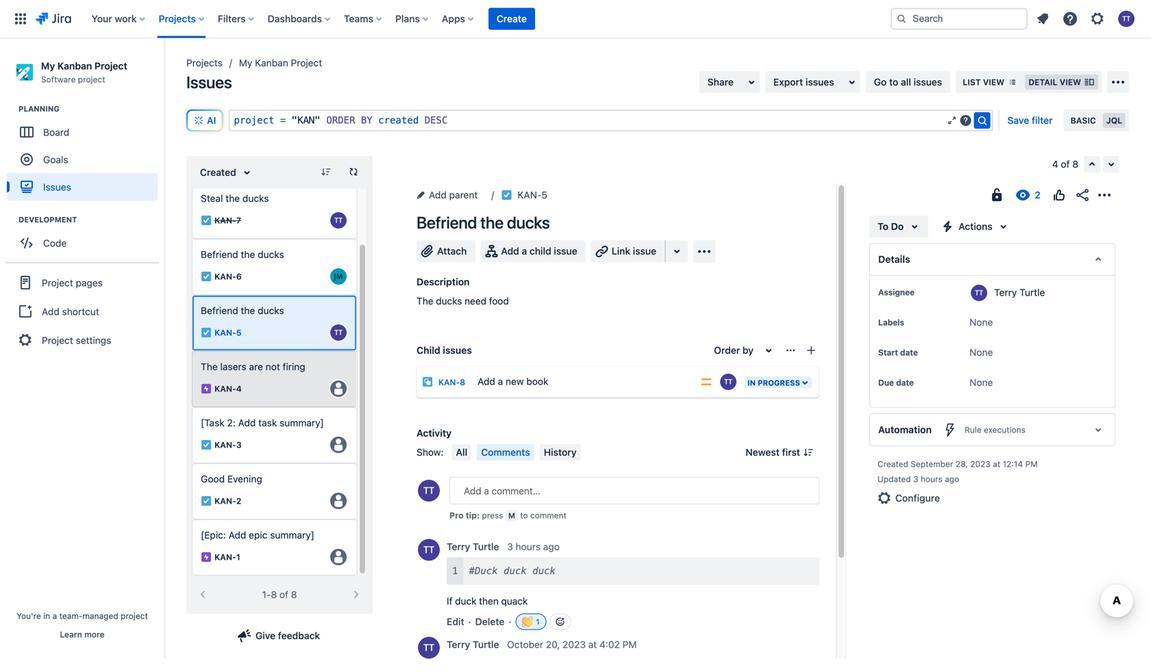Task type: locate. For each thing, give the bounding box(es) containing it.
add left child on the top
[[501, 246, 519, 257]]

0 horizontal spatial 5
[[236, 328, 242, 338]]

1 terry turtle button from the top
[[447, 541, 502, 554]]

0 horizontal spatial issues
[[443, 345, 472, 356]]

:clap: image
[[522, 617, 533, 628]]

2023 right 20,
[[563, 640, 586, 651]]

my inside my kanban project software project
[[41, 60, 55, 72]]

my up the software
[[41, 60, 55, 72]]

1 horizontal spatial created
[[878, 460, 909, 469]]

6
[[236, 272, 242, 282]]

0 vertical spatial date
[[900, 348, 918, 358]]

kan- inside the epic element
[[215, 553, 236, 563]]

epic image left kan-4
[[201, 384, 212, 395]]

dashboards button
[[264, 8, 336, 30]]

2 vertical spatial none
[[970, 377, 993, 389]]

more
[[84, 631, 105, 640]]

apps button
[[438, 8, 479, 30]]

kan- left copy link to issue image on the left top of page
[[518, 189, 542, 201]]

issue right child on the top
[[554, 246, 578, 257]]

5 task element from the top
[[192, 464, 357, 520]]

project inside jql query field
[[234, 115, 274, 126]]

kan- for the task element containing good evening
[[215, 497, 236, 506]]

1 vertical spatial created
[[878, 460, 909, 469]]

terry turtle button down 'delete' button
[[447, 639, 502, 652]]

1 inside the epic element
[[236, 553, 240, 563]]

epic image left "kan-1"
[[201, 552, 212, 563]]

banner
[[0, 0, 1151, 38]]

duck for #duck duck duck
[[504, 566, 527, 577]]

2 vertical spatial turtle
[[473, 640, 499, 651]]

0 horizontal spatial kan-5
[[215, 328, 242, 338]]

befriend down kan-6 at the top left of page
[[201, 305, 238, 317]]

befriend the ducks down "parent"
[[417, 213, 550, 232]]

8 down "basic"
[[1073, 159, 1079, 170]]

4 task element from the top
[[192, 408, 357, 464]]

2 none from the top
[[970, 347, 993, 358]]

duck for if duck then quack
[[455, 596, 477, 608]]

kan- down 'done issue: kan-7' element
[[215, 272, 236, 282]]

a left child on the top
[[522, 246, 527, 257]]

project up planning heading
[[78, 75, 105, 84]]

you're
[[17, 612, 41, 622]]

1 epic image from the top
[[201, 384, 212, 395]]

projects inside dropdown button
[[159, 13, 196, 24]]

2 vertical spatial project
[[121, 612, 148, 622]]

due date
[[878, 378, 914, 388]]

link issue button
[[591, 241, 666, 262]]

kan-5
[[518, 189, 547, 201], [215, 328, 242, 338]]

terry for 3 hours ago
[[447, 542, 470, 553]]

1 horizontal spatial 1
[[535, 618, 540, 627]]

0 vertical spatial kan-5
[[518, 189, 547, 201]]

issues down the projects link
[[186, 73, 232, 92]]

teams button
[[340, 8, 387, 30]]

project settings
[[42, 335, 111, 346]]

kan- down [epic:
[[215, 553, 236, 563]]

task image
[[501, 190, 512, 201], [201, 215, 212, 226], [201, 271, 212, 282], [201, 328, 212, 339]]

0 vertical spatial project
[[78, 75, 105, 84]]

0 horizontal spatial at
[[588, 640, 597, 651]]

copy link to issue image
[[545, 189, 556, 200]]

link issue
[[612, 246, 657, 257]]

turtle for october 20, 2023 at 4:02 pm
[[473, 640, 499, 651]]

1 vertical spatial 4
[[236, 384, 242, 394]]

save filter button
[[999, 110, 1061, 132]]

october 20, 2023 at 4:02 pm
[[507, 640, 637, 651]]

1 vertical spatial date
[[896, 378, 914, 388]]

ago inside created september 28, 2023 at 12:14 pm updated 3 hours ago
[[945, 475, 959, 485]]

1 vertical spatial to
[[520, 511, 528, 521]]

the inside issues list box
[[201, 362, 218, 373]]

add inside the add parent dropdown button
[[429, 189, 447, 201]]

befriend
[[417, 213, 477, 232], [201, 249, 238, 260], [201, 305, 238, 317]]

epic image for [epic: add epic summary]
[[201, 552, 212, 563]]

add right 2:
[[238, 418, 256, 429]]

the up "6"
[[241, 249, 255, 260]]

task element up evening
[[192, 408, 357, 464]]

ago
[[945, 475, 959, 485], [543, 542, 560, 553]]

ducks for 6
[[258, 249, 284, 260]]

4 down lasers
[[236, 384, 242, 394]]

created inside dropdown button
[[200, 167, 236, 178]]

to right m
[[520, 511, 528, 521]]

issues for export issues
[[806, 76, 834, 88]]

hours down september
[[921, 475, 943, 485]]

if
[[447, 596, 453, 608]]

2 horizontal spatial project
[[234, 115, 274, 126]]

issue
[[554, 246, 578, 257], [633, 246, 657, 257]]

1 horizontal spatial more information about this user image
[[971, 285, 988, 302]]

kan-5 up add a child issue "button"
[[518, 189, 547, 201]]

new
[[506, 376, 524, 388]]

0 vertical spatial created
[[200, 167, 236, 178]]

1 vertical spatial turtle
[[473, 542, 499, 553]]

group
[[7, 104, 164, 205], [1084, 156, 1120, 173], [5, 263, 159, 360]]

0 horizontal spatial hours
[[516, 542, 541, 553]]

3 none from the top
[[970, 377, 993, 389]]

notifications image
[[1035, 11, 1051, 27]]

the for 7
[[226, 193, 240, 204]]

epic image for the lasers are not firing
[[201, 384, 212, 395]]

at left 4:02
[[588, 640, 597, 651]]

issue inside "button"
[[554, 246, 578, 257]]

2 vertical spatial a
[[53, 612, 57, 622]]

code
[[43, 238, 67, 249]]

add inside add a new book link
[[478, 376, 495, 388]]

pro tip: press m to comment
[[450, 511, 567, 521]]

jql
[[1107, 116, 1123, 125]]

the for 5
[[241, 305, 255, 317]]

export issues
[[774, 76, 834, 88]]

1 task element from the top
[[192, 183, 357, 239]]

add left epic
[[229, 530, 246, 541]]

0 horizontal spatial view
[[983, 77, 1005, 87]]

kan- for the task element containing [task 2: add task summary]
[[215, 441, 236, 450]]

0 vertical spatial terry turtle button
[[447, 541, 502, 554]]

comments
[[481, 447, 530, 458]]

projects link
[[186, 55, 223, 71]]

befriend the ducks down "6"
[[201, 305, 284, 317]]

ago down 28,
[[945, 475, 959, 485]]

issues right child
[[443, 345, 472, 356]]

first
[[782, 447, 800, 458]]

0 vertical spatial task image
[[201, 440, 212, 451]]

kan-8
[[439, 378, 465, 388]]

board
[[43, 127, 69, 138]]

add left new
[[478, 376, 495, 388]]

task image left kan-6 at the top left of page
[[201, 271, 212, 282]]

0 horizontal spatial 2023
[[563, 640, 586, 651]]

1 vertical spatial at
[[588, 640, 597, 651]]

group containing project pages
[[5, 263, 159, 360]]

issue type: subtask image
[[422, 377, 433, 388]]

created inside created september 28, 2023 at 12:14 pm updated 3 hours ago
[[878, 460, 909, 469]]

plans
[[395, 13, 420, 24]]

0 horizontal spatial issue
[[554, 246, 578, 257]]

project settings link
[[5, 326, 159, 356]]

import and bulk change issues image
[[1110, 74, 1127, 90]]

created
[[200, 167, 236, 178], [878, 460, 909, 469]]

2 vertical spatial befriend
[[201, 305, 238, 317]]

labels
[[878, 318, 905, 328]]

kan- down the good evening
[[215, 497, 236, 506]]

summary] right task
[[280, 418, 324, 429]]

1 horizontal spatial issues
[[806, 76, 834, 88]]

project pages
[[42, 277, 103, 289]]

3 hours ago
[[507, 542, 560, 553]]

Add a comment… field
[[450, 478, 820, 505]]

issue actions image
[[785, 345, 796, 356]]

task image left kan-3
[[201, 440, 212, 451]]

1 vertical spatial epic image
[[201, 552, 212, 563]]

a for child
[[522, 246, 527, 257]]

3 task element from the top
[[192, 295, 357, 352]]

jira image
[[36, 11, 71, 27], [36, 11, 71, 27]]

2 terry turtle button from the top
[[447, 639, 502, 652]]

1 horizontal spatial of
[[1061, 159, 1070, 170]]

turtle up #duck
[[473, 542, 499, 553]]

a left new
[[498, 376, 503, 388]]

0 vertical spatial at
[[993, 460, 1001, 469]]

3 inside the task element
[[236, 441, 242, 450]]

terry right more information about this user image
[[447, 542, 470, 553]]

menu bar
[[449, 445, 584, 461]]

automation element
[[870, 414, 1116, 447]]

1 vertical spatial terry turtle button
[[447, 639, 502, 652]]

kan- for the epic element
[[215, 553, 236, 563]]

newest
[[746, 447, 780, 458]]

task image
[[201, 440, 212, 451], [201, 496, 212, 507]]

1 vertical spatial terry turtle
[[447, 542, 499, 553]]

code link
[[7, 230, 158, 257]]

go to all issues
[[874, 76, 942, 88]]

development heading
[[19, 215, 164, 226]]

hours up #duck duck duck
[[516, 542, 541, 553]]

create button
[[489, 8, 535, 30]]

terry down edit button in the bottom left of the page
[[447, 640, 470, 651]]

2 vertical spatial terry turtle
[[447, 640, 499, 651]]

task image left kan-2
[[201, 496, 212, 507]]

the left lasers
[[201, 362, 218, 373]]

list view
[[963, 77, 1005, 87]]

date right "start"
[[900, 348, 918, 358]]

0 horizontal spatial project
[[78, 75, 105, 84]]

primary element
[[8, 0, 880, 38]]

create
[[497, 13, 527, 24]]

2023
[[971, 460, 991, 469], [563, 640, 586, 651]]

1 none from the top
[[970, 317, 993, 328]]

task image for kan-7
[[201, 215, 212, 226]]

1 view from the left
[[983, 77, 1005, 87]]

projects right the sidebar navigation image
[[186, 57, 223, 69]]

1 task image from the top
[[201, 440, 212, 451]]

1-
[[262, 590, 271, 601]]

1 right :clap: image
[[535, 618, 540, 627]]

code group
[[7, 215, 164, 261]]

evening
[[227, 474, 262, 485]]

0 horizontal spatial 1
[[236, 553, 240, 563]]

1 horizontal spatial a
[[498, 376, 503, 388]]

0 horizontal spatial issues
[[43, 181, 71, 193]]

1 vertical spatial befriend
[[201, 249, 238, 260]]

1 vertical spatial project
[[234, 115, 274, 126]]

my right the projects link
[[239, 57, 252, 69]]

rule
[[965, 426, 982, 435]]

turtle down details "element"
[[1020, 287, 1045, 298]]

1 vertical spatial 1
[[535, 618, 540, 627]]

then
[[479, 596, 499, 608]]

0 vertical spatial 5
[[542, 189, 547, 201]]

team-
[[59, 612, 83, 622]]

kan-5 up lasers
[[215, 328, 242, 338]]

view right detail
[[1060, 77, 1081, 87]]

1 horizontal spatial the
[[417, 296, 433, 307]]

my kanban project link
[[239, 55, 322, 71]]

1 horizontal spatial to
[[889, 76, 899, 88]]

my for my kanban project
[[239, 57, 252, 69]]

task element down the order by icon
[[192, 183, 357, 239]]

none for labels
[[970, 317, 993, 328]]

0 vertical spatial summary]
[[280, 418, 324, 429]]

1 vertical spatial issues
[[43, 181, 71, 193]]

by
[[361, 115, 373, 126]]

1 horizontal spatial duck
[[504, 566, 527, 577]]

3 up configure at the right bottom
[[913, 475, 919, 485]]

duck down 3 hours ago
[[533, 566, 556, 577]]

assignee
[[878, 288, 915, 297]]

1 vertical spatial 3
[[913, 475, 919, 485]]

terry down details "element"
[[994, 287, 1017, 298]]

project left =
[[234, 115, 274, 126]]

1 issue from the left
[[554, 246, 578, 257]]

1 horizontal spatial 2023
[[971, 460, 991, 469]]

0 vertical spatial 2023
[[971, 460, 991, 469]]

hours
[[921, 475, 943, 485], [516, 542, 541, 553]]

terry turtle down details "element"
[[994, 287, 1045, 298]]

0 vertical spatial 1
[[236, 553, 240, 563]]

1 horizontal spatial 4
[[1052, 159, 1059, 170]]

project pages link
[[5, 268, 159, 298]]

need
[[465, 296, 487, 307]]

0 horizontal spatial to
[[520, 511, 528, 521]]

kanban up the software
[[57, 60, 92, 72]]

to left the all
[[889, 76, 899, 88]]

0 horizontal spatial 3
[[236, 441, 242, 450]]

task element down 7
[[192, 239, 357, 295]]

issues inside "link"
[[43, 181, 71, 193]]

1 vertical spatial none
[[970, 347, 993, 358]]

ducks for 7
[[243, 193, 269, 204]]

add left shortcut
[[42, 306, 59, 318]]

work
[[115, 13, 137, 24]]

terry
[[994, 287, 1017, 298], [447, 542, 470, 553], [447, 640, 470, 651]]

my
[[239, 57, 252, 69], [41, 60, 55, 72]]

2 epic image from the top
[[201, 552, 212, 563]]

0 horizontal spatial pm
[[623, 640, 637, 651]]

issues
[[806, 76, 834, 88], [914, 76, 942, 88], [443, 345, 472, 356]]

0 vertical spatial a
[[522, 246, 527, 257]]

project inside my kanban project software project
[[78, 75, 105, 84]]

learn more
[[60, 631, 105, 640]]

created up updated
[[878, 460, 909, 469]]

export issues button
[[765, 71, 860, 93]]

the
[[417, 296, 433, 307], [201, 362, 218, 373]]

terry turtle button up #duck
[[447, 541, 502, 554]]

terry turtle down 'delete' button
[[447, 640, 499, 651]]

1 horizontal spatial ago
[[945, 475, 959, 485]]

turtle down 'delete' button
[[473, 640, 499, 651]]

[epic:
[[201, 530, 226, 541]]

copy link to comment image
[[640, 639, 651, 650]]

0 vertical spatial the
[[417, 296, 433, 307]]

date right due
[[896, 378, 914, 388]]

pm right '12:14'
[[1026, 460, 1038, 469]]

project up add shortcut
[[42, 277, 73, 289]]

terry turtle button for october
[[447, 639, 502, 652]]

add app image
[[696, 244, 713, 260]]

configure
[[896, 493, 940, 504]]

ai
[[207, 115, 216, 126]]

1 horizontal spatial 3
[[507, 542, 513, 553]]

task element
[[192, 183, 357, 239], [192, 239, 357, 295], [192, 295, 357, 352], [192, 408, 357, 464], [192, 464, 357, 520]]

of up the vote options: no one has voted for this issue yet. image on the top right of page
[[1061, 159, 1070, 170]]

created for created september 28, 2023 at 12:14 pm updated 3 hours ago
[[878, 460, 909, 469]]

add inside add shortcut "button"
[[42, 306, 59, 318]]

1 horizontal spatial view
[[1060, 77, 1081, 87]]

2 task image from the top
[[201, 496, 212, 507]]

1 vertical spatial the
[[201, 362, 218, 373]]

1 vertical spatial of
[[280, 590, 288, 601]]

issues inside dropdown button
[[806, 76, 834, 88]]

1 horizontal spatial pm
[[1026, 460, 1038, 469]]

befriend the ducks for 5
[[201, 305, 284, 317]]

planning
[[19, 105, 59, 114]]

search image
[[896, 13, 907, 24]]

task image up the lasers are not firing
[[201, 328, 212, 339]]

the right 'steal'
[[226, 193, 240, 204]]

2023 right 28,
[[971, 460, 991, 469]]

5 up lasers
[[236, 328, 242, 338]]

1 vertical spatial terry
[[447, 542, 470, 553]]

task image left 'done issue: kan-7' element
[[201, 215, 212, 226]]

projects for the projects link
[[186, 57, 223, 69]]

2 vertical spatial terry
[[447, 640, 470, 651]]

2 issue from the left
[[633, 246, 657, 257]]

kanban down dashboards
[[255, 57, 288, 69]]

add a new book link
[[472, 369, 694, 396]]

press
[[482, 511, 503, 521]]

epic
[[249, 530, 268, 541]]

add left "parent"
[[429, 189, 447, 201]]

1 vertical spatial projects
[[186, 57, 223, 69]]

1 vertical spatial task image
[[201, 496, 212, 507]]

history
[[544, 447, 577, 458]]

1 horizontal spatial 5
[[542, 189, 547, 201]]

3 up #duck duck duck
[[507, 542, 513, 553]]

0 horizontal spatial the
[[201, 362, 218, 373]]

kan- down 2:
[[215, 441, 236, 450]]

0 vertical spatial pm
[[1026, 460, 1038, 469]]

kan-6
[[215, 272, 242, 282]]

1 vertical spatial a
[[498, 376, 503, 388]]

kan-5 link
[[518, 187, 547, 204]]

a
[[522, 246, 527, 257], [498, 376, 503, 388], [53, 612, 57, 622]]

a inside "button"
[[522, 246, 527, 257]]

duck up quack
[[504, 566, 527, 577]]

0 vertical spatial epic image
[[201, 384, 212, 395]]

feedback
[[278, 631, 320, 642]]

1 inside button
[[535, 618, 540, 627]]

add inside add a child issue "button"
[[501, 246, 519, 257]]

add inside the epic element
[[229, 530, 246, 541]]

JQL query field
[[230, 111, 947, 130]]

if duck then quack
[[447, 596, 528, 608]]

summary] right epic
[[270, 530, 314, 541]]

terry for october 20, 2023 at 4:02 pm
[[447, 640, 470, 651]]

duck right if
[[455, 596, 477, 608]]

vote options: no one has voted for this issue yet. image
[[1051, 187, 1068, 204]]

ago down comment
[[543, 542, 560, 553]]

"kan"
[[292, 115, 321, 126]]

0 horizontal spatial ago
[[543, 542, 560, 553]]

1 horizontal spatial at
[[993, 460, 1001, 469]]

task image for [task 2: add task summary]
[[201, 440, 212, 451]]

0 horizontal spatial duck
[[455, 596, 477, 608]]

syntax help image
[[960, 115, 971, 126]]

1 down [epic: add epic summary]
[[236, 553, 240, 563]]

my for my kanban project software project
[[41, 60, 55, 72]]

project right managed
[[121, 612, 148, 622]]

[task
[[201, 418, 225, 429]]

summary]
[[280, 418, 324, 429], [270, 530, 314, 541]]

issues list box
[[192, 127, 357, 576]]

befriend down the add parent dropdown button
[[417, 213, 477, 232]]

projects up the sidebar navigation image
[[159, 13, 196, 24]]

2 horizontal spatial 3
[[913, 475, 919, 485]]

epic image
[[201, 384, 212, 395], [201, 552, 212, 563]]

epic element
[[192, 520, 357, 576]]

5 inside the task element
[[236, 328, 242, 338]]

1 vertical spatial 2023
[[563, 640, 586, 651]]

pm left copy link to comment image
[[623, 640, 637, 651]]

kan-7
[[215, 216, 241, 225]]

task image for kan-6
[[201, 271, 212, 282]]

0 horizontal spatial more information about this user image
[[418, 638, 440, 660]]

1 horizontal spatial project
[[121, 612, 148, 622]]

add for add a child issue
[[501, 246, 519, 257]]

priority: medium image
[[700, 376, 713, 389]]

issue right link
[[633, 246, 657, 257]]

kan-5 inside the task element
[[215, 328, 242, 338]]

search image
[[974, 112, 991, 129]]

goals link
[[7, 146, 158, 174]]

1 horizontal spatial my
[[239, 57, 252, 69]]

done issue: kan-7 element
[[215, 215, 241, 227]]

issues right the all
[[914, 76, 942, 88]]

befriend the ducks up "6"
[[201, 249, 284, 260]]

the down description
[[417, 296, 433, 307]]

task image left kan-5 link
[[501, 190, 512, 201]]

1 vertical spatial hours
[[516, 542, 541, 553]]

1 vertical spatial summary]
[[270, 530, 314, 541]]

summary] inside the task element
[[280, 418, 324, 429]]

1 horizontal spatial kanban
[[255, 57, 288, 69]]

the down "6"
[[241, 305, 255, 317]]

not
[[266, 362, 280, 373]]

more information about this user image
[[971, 285, 988, 302], [418, 638, 440, 660]]

newest first
[[746, 447, 800, 458]]

1 horizontal spatial hours
[[921, 475, 943, 485]]

0 vertical spatial more information about this user image
[[971, 285, 988, 302]]

task element up not
[[192, 295, 357, 352]]

3 down [task 2: add task summary] on the left bottom of page
[[236, 441, 242, 450]]

sort descending image
[[321, 167, 332, 178]]

issues right export
[[806, 76, 834, 88]]

turtle for 3 hours ago
[[473, 542, 499, 553]]

2023 inside created september 28, 2023 at 12:14 pm updated 3 hours ago
[[971, 460, 991, 469]]

updated
[[878, 475, 911, 485]]

kanban inside my kanban project software project
[[57, 60, 92, 72]]

kan- up lasers
[[215, 328, 236, 338]]

2 view from the left
[[1060, 77, 1081, 87]]

1 horizontal spatial issue
[[633, 246, 657, 257]]



Task type: describe. For each thing, give the bounding box(es) containing it.
your profile and settings image
[[1118, 11, 1135, 27]]

created
[[378, 115, 419, 126]]

development
[[19, 216, 77, 225]]

create child image
[[806, 345, 817, 356]]

pm inside created september 28, 2023 at 12:14 pm updated 3 hours ago
[[1026, 460, 1038, 469]]

kan- for third the task element
[[215, 328, 236, 338]]

save filter
[[1008, 115, 1053, 126]]

filters
[[218, 13, 246, 24]]

actions button
[[934, 216, 1017, 238]]

share
[[708, 76, 734, 88]]

tip:
[[466, 511, 480, 521]]

1 vertical spatial ago
[[543, 542, 560, 553]]

rule executions
[[965, 426, 1026, 435]]

apps
[[442, 13, 465, 24]]

description
[[417, 277, 470, 288]]

give feedback
[[256, 631, 320, 642]]

to
[[878, 221, 889, 232]]

1 vertical spatial pm
[[623, 640, 637, 651]]

0 vertical spatial befriend the ducks
[[417, 213, 550, 232]]

0 vertical spatial befriend
[[417, 213, 477, 232]]

0 horizontal spatial of
[[280, 590, 288, 601]]

my kanban project software project
[[41, 60, 127, 84]]

planning image
[[2, 101, 19, 117]]

sidebar navigation image
[[149, 55, 180, 82]]

issue inside button
[[633, 246, 657, 257]]

befriend for kan-5
[[201, 305, 238, 317]]

2:
[[227, 418, 236, 429]]

a for new
[[498, 376, 503, 388]]

task element containing steal the ducks
[[192, 183, 357, 239]]

due
[[878, 378, 894, 388]]

2 horizontal spatial duck
[[533, 566, 556, 577]]

add for add parent
[[429, 189, 447, 201]]

kan-2
[[215, 497, 241, 506]]

kan-8 link
[[439, 378, 465, 388]]

2 task element from the top
[[192, 239, 357, 295]]

:clap: image
[[522, 617, 533, 628]]

1 horizontal spatial issues
[[186, 73, 232, 92]]

september
[[911, 460, 954, 469]]

group containing board
[[7, 104, 164, 205]]

2
[[236, 497, 241, 506]]

delete button
[[475, 616, 505, 629]]

#duck duck duck
[[469, 566, 556, 577]]

detail
[[1029, 77, 1058, 87]]

add reaction image
[[555, 617, 566, 628]]

task element containing [task 2: add task summary]
[[192, 408, 357, 464]]

development image
[[2, 212, 19, 228]]

0 vertical spatial of
[[1061, 159, 1070, 170]]

appswitcher icon image
[[12, 11, 29, 27]]

terry turtle for 3 hours ago
[[447, 542, 499, 553]]

0 vertical spatial terry turtle
[[994, 287, 1045, 298]]

steal
[[201, 193, 223, 204]]

parent
[[449, 189, 478, 201]]

actions image
[[1097, 187, 1113, 204]]

5 inside kan-5 link
[[542, 189, 547, 201]]

add inside the task element
[[238, 418, 256, 429]]

order by
[[714, 345, 754, 356]]

link web pages and more image
[[669, 243, 685, 260]]

start date
[[878, 348, 918, 358]]

link
[[612, 246, 631, 257]]

project down 'dashboards' dropdown button
[[291, 57, 322, 69]]

sidebar element
[[0, 38, 164, 660]]

28,
[[956, 460, 968, 469]]

4 of 8
[[1052, 159, 1079, 170]]

m
[[508, 512, 515, 521]]

help image
[[1062, 11, 1079, 27]]

0 vertical spatial terry
[[994, 287, 1017, 298]]

plans button
[[391, 8, 434, 30]]

filter
[[1032, 115, 1053, 126]]

settings image
[[1090, 11, 1106, 27]]

add for add shortcut
[[42, 306, 59, 318]]

kanban for my kanban project
[[255, 57, 288, 69]]

terry turtle button for 3
[[447, 541, 502, 554]]

add shortcut
[[42, 306, 99, 318]]

go
[[874, 76, 887, 88]]

child
[[417, 345, 440, 356]]

refresh image
[[348, 167, 359, 178]]

kan- down lasers
[[215, 384, 236, 394]]

4 inside issues list box
[[236, 384, 242, 394]]

add for add a new book
[[478, 376, 495, 388]]

history button
[[540, 445, 581, 461]]

befriend for kan-6
[[201, 249, 238, 260]]

executions
[[984, 426, 1026, 435]]

the for the ducks need food
[[417, 296, 433, 307]]

comment
[[530, 511, 567, 521]]

shortcut
[[62, 306, 99, 318]]

Search field
[[891, 8, 1028, 30]]

by
[[743, 345, 754, 356]]

task image for good evening
[[201, 496, 212, 507]]

list
[[963, 77, 981, 87]]

the for the lasers are not firing
[[201, 362, 218, 373]]

show:
[[417, 447, 444, 458]]

none for due date
[[970, 377, 993, 389]]

kan- for the task element containing steal the ducks
[[215, 216, 236, 225]]

go to all issues link
[[866, 71, 951, 93]]

1-8 of 8
[[262, 590, 297, 601]]

task
[[258, 418, 277, 429]]

to do button
[[870, 216, 929, 238]]

task image for kan-5
[[201, 328, 212, 339]]

8 right 1-
[[291, 590, 297, 601]]

0 horizontal spatial a
[[53, 612, 57, 622]]

edit
[[447, 617, 464, 628]]

details element
[[870, 243, 1116, 276]]

kan-4
[[215, 384, 242, 394]]

add a new book
[[478, 376, 549, 388]]

do
[[891, 221, 904, 232]]

kan- right issue type: subtask image
[[439, 378, 460, 388]]

summary] inside the epic element
[[270, 530, 314, 541]]

the for 6
[[241, 249, 255, 260]]

0 vertical spatial turtle
[[1020, 287, 1045, 298]]

0 vertical spatial 4
[[1052, 159, 1059, 170]]

project down add shortcut
[[42, 335, 73, 346]]

attach button
[[417, 241, 475, 262]]

ai button
[[188, 111, 222, 130]]

learn
[[60, 631, 82, 640]]

issues for child issues
[[443, 345, 472, 356]]

in
[[43, 612, 50, 622]]

more information about this user image
[[418, 540, 440, 562]]

save
[[1008, 115, 1029, 126]]

3 inside created september 28, 2023 at 12:14 pm updated 3 hours ago
[[913, 475, 919, 485]]

1 horizontal spatial kan-5
[[518, 189, 547, 201]]

october
[[507, 640, 543, 651]]

editor image
[[947, 115, 958, 126]]

dashboards
[[268, 13, 322, 24]]

the ducks need food
[[417, 296, 509, 307]]

planning heading
[[19, 104, 164, 115]]

1 vertical spatial more information about this user image
[[418, 638, 440, 660]]

your
[[92, 13, 112, 24]]

edit button
[[447, 616, 464, 629]]

date for start date
[[900, 348, 918, 358]]

order
[[714, 345, 740, 356]]

kanban for my kanban project software project
[[57, 60, 92, 72]]

project inside my kanban project software project
[[94, 60, 127, 72]]

4:02
[[600, 640, 620, 651]]

2 horizontal spatial issues
[[914, 76, 942, 88]]

the up add a child issue "button"
[[480, 213, 504, 232]]

to do
[[878, 221, 904, 232]]

kan- for second the task element from the top
[[215, 272, 236, 282]]

configure link
[[871, 488, 948, 510]]

menu bar containing all
[[449, 445, 584, 461]]

order by button
[[706, 340, 783, 362]]

terry turtle for october 20, 2023 at 4:02 pm
[[447, 640, 499, 651]]

8 right issue type: subtask image
[[460, 378, 465, 388]]

8 up give feedback button
[[271, 590, 277, 601]]

settings
[[76, 335, 111, 346]]

good
[[201, 474, 225, 485]]

view for list view
[[983, 77, 1005, 87]]

created for created
[[200, 167, 236, 178]]

order by image
[[239, 164, 255, 181]]

befriend the ducks for 6
[[201, 249, 284, 260]]

no restrictions image
[[989, 187, 1005, 204]]

task element containing good evening
[[192, 464, 357, 520]]

issues link
[[7, 174, 158, 201]]

hours inside created september 28, 2023 at 12:14 pm updated 3 hours ago
[[921, 475, 943, 485]]

kan-3
[[215, 441, 242, 450]]

date for due date
[[896, 378, 914, 388]]

ducks for 5
[[258, 305, 284, 317]]

food
[[489, 296, 509, 307]]

actions
[[959, 221, 993, 232]]

none for start date
[[970, 347, 993, 358]]

20,
[[546, 640, 560, 651]]

project = "kan" order by created desc
[[234, 115, 448, 126]]

=
[[280, 115, 286, 126]]

start
[[878, 348, 898, 358]]

projects for projects dropdown button
[[159, 13, 196, 24]]

child
[[530, 246, 551, 257]]

view for detail view
[[1060, 77, 1081, 87]]

detail view
[[1029, 77, 1081, 87]]

all
[[456, 447, 467, 458]]

at inside created september 28, 2023 at 12:14 pm updated 3 hours ago
[[993, 460, 1001, 469]]

all button
[[452, 445, 472, 461]]

banner containing your work
[[0, 0, 1151, 38]]

goal image
[[21, 154, 33, 166]]

delete
[[475, 617, 505, 628]]

basic
[[1071, 116, 1096, 125]]



Task type: vqa. For each thing, say whether or not it's contained in the screenshot.
dark
no



